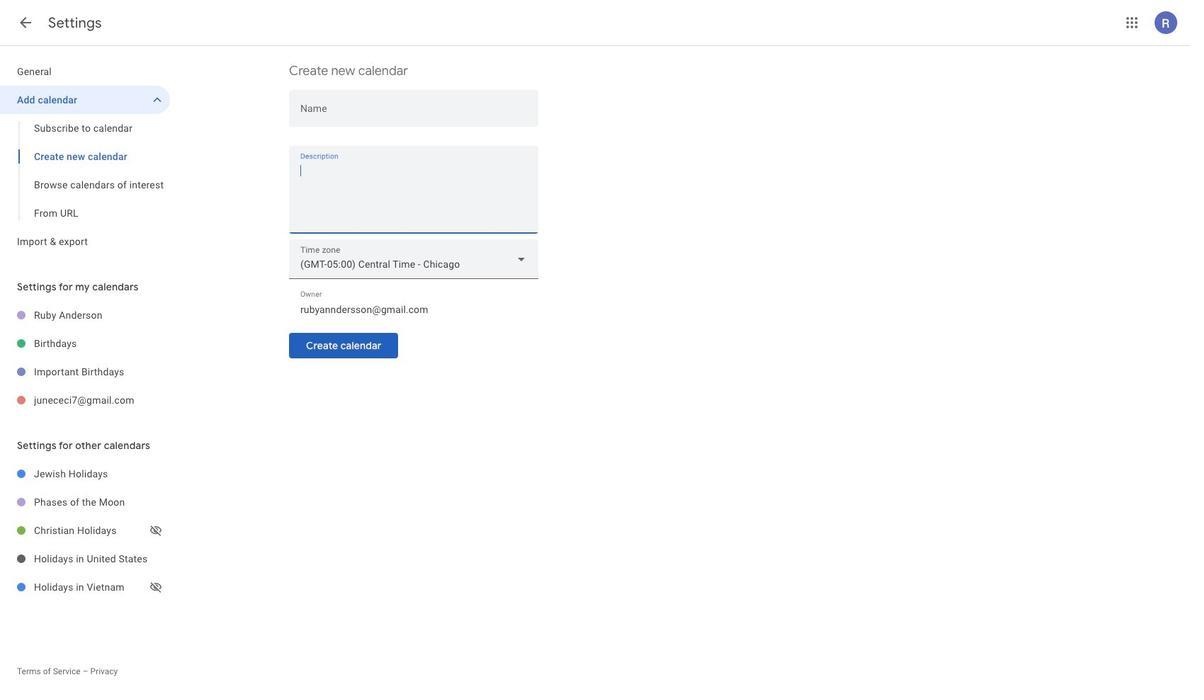 Task type: describe. For each thing, give the bounding box(es) containing it.
jewish holidays tree item
[[0, 460, 170, 488]]

christian holidays tree item
[[0, 517, 170, 545]]

birthdays tree item
[[0, 330, 170, 358]]

holidays in united states tree item
[[0, 545, 170, 573]]

3 tree from the top
[[0, 460, 170, 602]]

junececi7@gmail.com tree item
[[0, 386, 170, 415]]

important birthdays tree item
[[0, 358, 170, 386]]



Task type: vqa. For each thing, say whether or not it's contained in the screenshot.
the leftmost the 18 element
no



Task type: locate. For each thing, give the bounding box(es) containing it.
add calendar tree item
[[0, 86, 170, 114]]

holidays in vietnam tree item
[[0, 573, 170, 602]]

heading
[[48, 14, 102, 32]]

None text field
[[300, 300, 527, 320]]

tree
[[0, 57, 170, 256], [0, 301, 170, 415], [0, 460, 170, 602]]

phases of the moon tree item
[[0, 488, 170, 517]]

go back image
[[17, 14, 34, 31]]

None field
[[289, 240, 539, 279]]

1 tree from the top
[[0, 57, 170, 256]]

None text field
[[300, 105, 527, 125], [289, 162, 539, 230], [300, 105, 527, 125], [289, 162, 539, 230]]

2 tree from the top
[[0, 301, 170, 415]]

1 vertical spatial tree
[[0, 301, 170, 415]]

ruby anderson tree item
[[0, 301, 170, 330]]

0 vertical spatial tree
[[0, 57, 170, 256]]

group
[[0, 114, 170, 227]]

2 vertical spatial tree
[[0, 460, 170, 602]]



